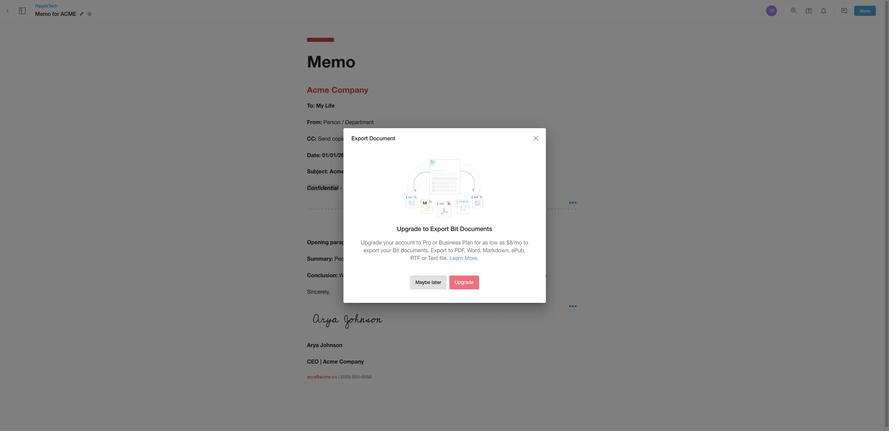 Task type: locate. For each thing, give the bounding box(es) containing it.
acme. inside opening paragraph: have you seen road runner? yeah. that's acme.
[[465, 240, 482, 246]]

company up "555-"
[[340, 359, 364, 365]]

to up "epub,"
[[524, 240, 529, 246]]

to right copies
[[350, 136, 355, 142]]

or right 'pro'
[[433, 240, 438, 246]]

1 vertical spatial the
[[366, 185, 374, 191]]

we up maybe at the bottom of page
[[422, 272, 429, 279]]

that's
[[448, 240, 463, 246]]

1 horizontal spatial acme.
[[465, 240, 482, 246]]

as
[[483, 240, 488, 246], [500, 240, 505, 246]]

1 horizontal spatial |
[[339, 374, 340, 380]]

bread
[[346, 168, 362, 175]]

your
[[384, 240, 394, 246], [381, 247, 391, 254]]

acme
[[307, 85, 330, 94], [330, 168, 345, 175], [323, 359, 338, 365]]

bit
[[451, 225, 459, 233], [393, 247, 400, 254]]

pro
[[423, 240, 431, 246]]

0 horizontal spatial memo
[[35, 10, 51, 17]]

yeah.
[[434, 240, 447, 246]]

person
[[324, 119, 341, 125]]

1 horizontal spatial as
[[500, 240, 505, 246]]

now.
[[537, 272, 549, 279]]

bc
[[442, 256, 449, 262]]

0 vertical spatial acme.
[[465, 240, 482, 246]]

0 vertical spatial the
[[404, 136, 412, 142]]

0 horizontal spatial the
[[366, 185, 374, 191]]

for
[[52, 10, 59, 17], [357, 185, 364, 191], [475, 240, 481, 246]]

| left (555)
[[339, 374, 340, 380]]

need up the later
[[430, 272, 442, 279]]

acme
[[61, 10, 76, 17]]

1 vertical spatial acme.
[[399, 256, 416, 262]]

1 vertical spatial for
[[357, 185, 364, 191]]

0 horizontal spatial acme.
[[399, 256, 416, 262]]

documents
[[460, 225, 493, 233]]

2 horizontal spatial upgrade
[[455, 280, 474, 285]]

more
[[861, 8, 871, 13]]

0 vertical spatial export
[[352, 135, 368, 142]]

0 horizontal spatial we
[[372, 272, 379, 279]]

0 horizontal spatial upgrade
[[361, 240, 382, 246]]

to up 'pro'
[[423, 225, 429, 233]]

1 vertical spatial upgrade
[[361, 240, 382, 246]]

send
[[318, 136, 331, 142]]

happiness,
[[394, 272, 420, 279]]

affected
[[375, 136, 395, 142]]

2 vertical spatial export
[[431, 247, 447, 254]]

opening paragraph: have you seen road runner? yeah. that's acme.
[[307, 239, 482, 246]]

need right we
[[348, 272, 360, 279]]

0 horizontal spatial or
[[422, 255, 427, 261]]

maybe later
[[416, 280, 442, 285]]

or right rtf
[[422, 255, 427, 261]]

2 need from the left
[[380, 272, 392, 279]]

your right you
[[384, 240, 394, 246]]

to inside cc: send copies to anyone affected by the memo.
[[350, 136, 355, 142]]

department
[[346, 119, 374, 125]]

0 horizontal spatial |
[[321, 359, 322, 365]]

acme. up word,
[[465, 240, 482, 246]]

loved
[[384, 256, 397, 262]]

to left 0
[[451, 256, 456, 262]]

1 horizontal spatial bit
[[451, 225, 459, 233]]

export down the department
[[352, 135, 368, 142]]

for up word,
[[475, 240, 481, 246]]

memo up acme company
[[307, 52, 356, 71]]

export up yeah.
[[431, 225, 449, 233]]

0 horizontal spatial as
[[483, 240, 488, 246]]

copies
[[332, 136, 348, 142]]

1 vertical spatial bit
[[393, 247, 400, 254]]

2 horizontal spatial for
[[475, 240, 481, 246]]

come
[[521, 272, 536, 279]]

acme down "johnson"
[[323, 359, 338, 365]]

to left 'pro'
[[417, 240, 422, 246]]

acme. down the documents.
[[399, 256, 416, 262]]

memo down rippletech
[[35, 10, 51, 17]]

0 vertical spatial for
[[52, 10, 59, 17]]

upgrade
[[397, 225, 422, 233], [361, 240, 382, 246], [455, 280, 474, 285]]

is
[[489, 272, 493, 279]]

| right ceo
[[321, 359, 322, 365]]

acme company
[[307, 85, 369, 94]]

persuasion.
[[444, 272, 472, 279]]

company
[[332, 85, 369, 94], [340, 359, 364, 365]]

upgrade down persuasion.
[[455, 280, 474, 285]]

plan
[[463, 240, 473, 246]]

0 vertical spatial or
[[433, 240, 438, 246]]

memo.
[[413, 136, 430, 142]]

low
[[490, 240, 498, 246]]

subject: acme bread
[[307, 168, 362, 175]]

bit up that's
[[451, 225, 459, 233]]

0
[[457, 256, 460, 262]]

500
[[431, 256, 440, 262]]

0 vertical spatial memo
[[35, 10, 51, 17]]

1 horizontal spatial we
[[422, 272, 429, 279]]

2 as from the left
[[500, 240, 505, 246]]

|
[[321, 359, 322, 365], [339, 374, 340, 380]]

learn more. link
[[450, 255, 479, 261]]

2 vertical spatial upgrade
[[455, 280, 474, 285]]

2 vertical spatial for
[[475, 240, 481, 246]]

to down business
[[449, 247, 453, 254]]

acme.
[[465, 240, 482, 246], [399, 256, 416, 262]]

to:
[[307, 102, 315, 109]]

1 horizontal spatial memo
[[307, 52, 356, 71]]

company up life
[[332, 85, 369, 94]]

0 vertical spatial bit
[[451, 225, 459, 233]]

markdown,
[[483, 247, 510, 254]]

cc: send copies to anyone affected by the memo.
[[307, 135, 430, 142]]

acme up my
[[307, 85, 330, 94]]

for down rippletech "link"
[[52, 10, 59, 17]]

by
[[396, 136, 402, 142]]

upgrade up account
[[397, 225, 422, 233]]

paragraph:
[[331, 239, 359, 246]]

0 horizontal spatial need
[[348, 272, 360, 279]]

document
[[370, 135, 396, 142]]

to
[[350, 136, 355, 142], [423, 225, 429, 233], [417, 240, 422, 246], [524, 240, 529, 246], [449, 247, 453, 254], [451, 256, 456, 262], [470, 256, 475, 262]]

upgrade your account to pro or business plan for as low as $8/mo to export your bit documents. export to pdf, word, markdown, epub, rtf or text file.
[[361, 240, 529, 261]]

we
[[339, 272, 347, 279]]

for right only
[[357, 185, 364, 191]]

3 need from the left
[[430, 272, 442, 279]]

0 vertical spatial upgrade
[[397, 225, 422, 233]]

1 vertical spatial memo
[[307, 52, 356, 71]]

runner?
[[412, 240, 432, 246]]

my
[[316, 102, 324, 109]]

the right by
[[404, 136, 412, 142]]

need
[[348, 272, 360, 279], [380, 272, 392, 279], [430, 272, 442, 279]]

upgrade inside "upgrade your account to pro or business plan for as low as $8/mo to export your bit documents. export to pdf, word, markdown, epub, rtf or text file."
[[361, 240, 382, 246]]

or
[[433, 240, 438, 246], [422, 255, 427, 261]]

export down yeah.
[[431, 247, 447, 254]]

0 horizontal spatial bit
[[393, 247, 400, 254]]

favorite image
[[85, 10, 94, 18]]

confidential
[[307, 185, 339, 191]]

1 vertical spatial |
[[339, 374, 340, 380]]

1 horizontal spatial the
[[404, 136, 412, 142]]

upgrade up export on the left of page
[[361, 240, 382, 246]]

tb button
[[766, 4, 779, 17]]

opening
[[307, 239, 329, 246]]

| for arya@acme.co
[[339, 374, 340, 380]]

conclusion: we need life, we need happiness, we need persuasion. today is tomorrow. come now.
[[307, 272, 549, 279]]

rippletech link
[[35, 3, 95, 9]]

acme left bread
[[330, 168, 345, 175]]

arya@acme.co | (555) 555-5555
[[307, 374, 372, 380]]

we right life,
[[372, 272, 379, 279]]

0 vertical spatial |
[[321, 359, 322, 365]]

1 horizontal spatial or
[[433, 240, 438, 246]]

as right low
[[500, 240, 505, 246]]

memo for acme
[[35, 10, 76, 17]]

the left intended
[[366, 185, 374, 191]]

your down seen
[[381, 247, 391, 254]]

1 horizontal spatial for
[[357, 185, 364, 191]]

2 horizontal spatial need
[[430, 272, 442, 279]]

bit down opening paragraph: have you seen road runner? yeah. that's acme.
[[393, 247, 400, 254]]

1 horizontal spatial need
[[380, 272, 392, 279]]

for inside "upgrade your account to pro or business plan for as low as $8/mo to export your bit documents. export to pdf, word, markdown, epub, rtf or text file."
[[475, 240, 481, 246]]

upgrade inside button
[[455, 280, 474, 285]]

need down loved
[[380, 272, 392, 279]]

2 we from the left
[[422, 272, 429, 279]]

as left low
[[483, 240, 488, 246]]

summary: people have always loved acme. from 500 bc to 0 ad to 2023.
[[307, 256, 490, 262]]

1 horizontal spatial upgrade
[[397, 225, 422, 233]]



Task type: describe. For each thing, give the bounding box(es) containing it.
from:
[[307, 119, 322, 125]]

account
[[396, 240, 415, 246]]

/
[[342, 119, 344, 125]]

conclusion:
[[307, 272, 338, 279]]

you
[[374, 240, 383, 246]]

| for ceo
[[321, 359, 322, 365]]

1 vertical spatial company
[[340, 359, 364, 365]]

rtf
[[411, 255, 421, 261]]

seen
[[384, 240, 396, 246]]

confidential - only for the intended parties.
[[307, 185, 419, 191]]

always
[[366, 256, 383, 262]]

file.
[[440, 255, 448, 261]]

life,
[[362, 272, 370, 279]]

2 vertical spatial acme
[[323, 359, 338, 365]]

ceo | acme company
[[307, 359, 364, 365]]

bit inside "upgrade your account to pro or business plan for as low as $8/mo to export your bit documents. export to pdf, word, markdown, epub, rtf or text file."
[[393, 247, 400, 254]]

the inside cc: send copies to anyone affected by the memo.
[[404, 136, 412, 142]]

1 we from the left
[[372, 272, 379, 279]]

export
[[364, 247, 379, 254]]

export document
[[352, 135, 396, 142]]

business
[[439, 240, 461, 246]]

01/01/26
[[322, 152, 344, 158]]

more button
[[855, 6, 877, 16]]

1 vertical spatial acme
[[330, 168, 345, 175]]

1 need from the left
[[348, 272, 360, 279]]

acme. inside summary: people have always loved acme. from 500 bc to 0 ad to 2023.
[[399, 256, 416, 262]]

epub,
[[512, 247, 526, 254]]

2023.
[[477, 256, 490, 262]]

cc:
[[307, 135, 317, 142]]

0 vertical spatial your
[[384, 240, 394, 246]]

memo for memo
[[307, 52, 356, 71]]

1 vertical spatial your
[[381, 247, 391, 254]]

from
[[417, 256, 430, 262]]

today
[[473, 272, 488, 279]]

export inside "upgrade your account to pro or business plan for as low as $8/mo to export your bit documents. export to pdf, word, markdown, epub, rtf or text file."
[[431, 247, 447, 254]]

life
[[326, 102, 335, 109]]

intended
[[376, 185, 399, 191]]

ceo
[[307, 359, 319, 365]]

1 vertical spatial export
[[431, 225, 449, 233]]

rippletech
[[35, 3, 58, 8]]

have
[[353, 256, 365, 262]]

to: my life
[[307, 102, 335, 109]]

$8/mo
[[507, 240, 522, 246]]

(555)
[[341, 374, 351, 380]]

arya johnson
[[307, 342, 343, 349]]

subject:
[[307, 168, 328, 175]]

date: 01/01/26
[[307, 152, 344, 158]]

arya@acme.co link
[[307, 374, 337, 380]]

johnson
[[321, 342, 343, 349]]

documents.
[[401, 247, 430, 254]]

upgrade to export bit documents dialog
[[344, 128, 546, 303]]

have
[[360, 240, 373, 246]]

arya@acme.co
[[307, 374, 337, 380]]

more.
[[465, 255, 479, 261]]

maybe later button
[[410, 276, 447, 290]]

parties.
[[400, 185, 419, 191]]

upgrade for upgrade your account to pro or business plan for as low as $8/mo to export your bit documents. export to pdf, word, markdown, epub, rtf or text file.
[[361, 240, 382, 246]]

0 vertical spatial company
[[332, 85, 369, 94]]

anyone
[[356, 136, 374, 142]]

maybe
[[416, 280, 431, 285]]

0 vertical spatial acme
[[307, 85, 330, 94]]

arya
[[307, 342, 319, 349]]

ad
[[462, 256, 469, 262]]

0 horizontal spatial for
[[52, 10, 59, 17]]

upgrade to export bit documents
[[397, 225, 493, 233]]

upgrade for upgrade to export bit documents
[[397, 225, 422, 233]]

1 as from the left
[[483, 240, 488, 246]]

people
[[335, 256, 352, 262]]

5555
[[362, 374, 372, 380]]

road
[[397, 240, 410, 246]]

memo for memo for acme
[[35, 10, 51, 17]]

summary:
[[307, 256, 333, 262]]

1 vertical spatial or
[[422, 255, 427, 261]]

upgrade button
[[450, 276, 479, 290]]

tomorrow.
[[495, 272, 520, 279]]

learn more.
[[450, 255, 479, 261]]

later
[[432, 280, 442, 285]]

pdf,
[[455, 247, 466, 254]]

learn
[[450, 255, 464, 261]]

word,
[[468, 247, 482, 254]]

only
[[344, 185, 356, 191]]

date:
[[307, 152, 321, 158]]

to right ad at the bottom right of the page
[[470, 256, 475, 262]]

sincerely,
[[307, 289, 330, 295]]

555-
[[352, 374, 362, 380]]

from: person / department
[[307, 119, 374, 125]]

text
[[429, 255, 438, 261]]



Task type: vqa. For each thing, say whether or not it's contained in the screenshot.
DOCUMENTS at the bottom right
yes



